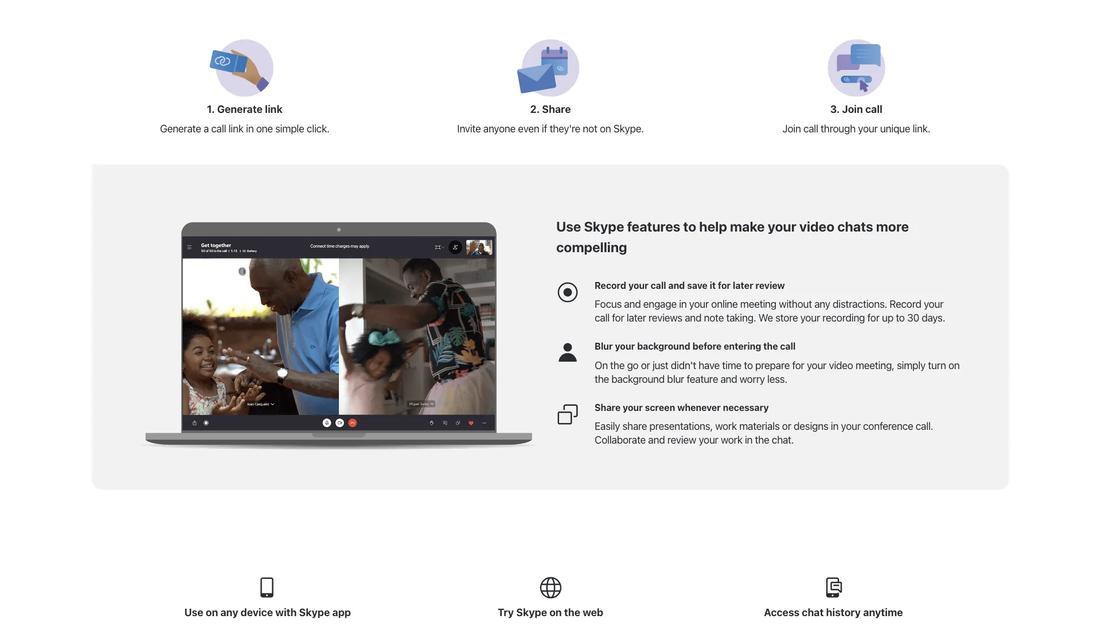 Task type: describe. For each thing, give the bounding box(es) containing it.
use skype features to help make your video chats more compelling
[[557, 218, 910, 255]]

collaborate
[[595, 434, 646, 447]]

meeting on desktop device image
[[132, 222, 545, 450]]

1 vertical spatial any
[[221, 607, 238, 619]]

and left save
[[669, 280, 685, 291]]

the left go
[[611, 359, 625, 372]]

0 vertical spatial record
[[595, 280, 627, 291]]

designs
[[794, 420, 829, 433]]

link.
[[913, 123, 931, 135]]

1 horizontal spatial link
[[265, 103, 283, 115]]

anytime​
[[864, 607, 903, 619]]

on down 
[[550, 607, 562, 619]]

make
[[730, 218, 765, 234]]

chats
[[838, 218, 874, 234]]

one
[[256, 123, 273, 135]]

not
[[583, 123, 598, 135]]

in inside focus and engage in your online meeting without any distractions. record your call for later reviews and note taking. we store your recording for up to 30 days.
[[679, 298, 687, 310]]

on left the device at the bottom of page
[[206, 607, 218, 619]]

on
[[595, 359, 608, 372]]

0 horizontal spatial skype
[[299, 607, 330, 619]]


[[539, 577, 562, 599]]

1. generate link
[[207, 103, 283, 115]]

in right 'designs'
[[831, 420, 839, 433]]

on inside on the go or just didn't have time to prepare for your video meeting, simply turn on the background blur feature and worry less.
[[949, 359, 960, 372]]

or inside easily share presentations, work materials or designs in your conference call. collaborate and review your work in the chat.
[[783, 420, 792, 433]]

web
[[583, 607, 604, 619]]

recording
[[823, 312, 865, 324]]

up
[[883, 312, 894, 324]]

it
[[710, 280, 716, 291]]

your left conference
[[841, 420, 861, 433]]

call up prepare
[[781, 341, 796, 352]]

through
[[821, 123, 856, 135]]

features
[[627, 218, 681, 234]]

more
[[877, 218, 910, 234]]

blur your background before entering the call
[[595, 341, 796, 352]]

even
[[518, 123, 540, 135]]

anyone
[[484, 123, 516, 135]]

presentations,
[[650, 420, 713, 433]]

1 vertical spatial generate
[[160, 123, 201, 135]]

click.
[[307, 123, 330, 135]]

your up go
[[615, 341, 635, 352]]

materials
[[740, 420, 780, 433]]

1 vertical spatial join
[[783, 123, 801, 135]]

feature
[[687, 373, 718, 385]]

on the go or just didn't have time to prepare for your video meeting, simply turn on the background blur feature and worry less.
[[595, 359, 960, 385]]

have
[[699, 359, 720, 372]]

simple
[[275, 123, 304, 135]]

days.
[[922, 312, 946, 324]]

on right not
[[600, 123, 611, 135]]

call up join call through your unique link. at the top of page
[[866, 103, 883, 115]]

and inside on the go or just didn't have time to prepare for your video meeting, simply turn on the background blur feature and worry less.
[[721, 373, 738, 385]]

2.
[[530, 103, 540, 115]]

reviews
[[649, 312, 683, 324]]

the down on
[[595, 373, 609, 385]]


[[557, 403, 580, 426]]

generate a call link in one simple click.
[[160, 123, 330, 135]]


[[822, 577, 845, 599]]

later inside focus and engage in your online meeting without any distractions. record your call for later reviews and note taking. we store your recording for up to 30 days.
[[627, 312, 647, 324]]

any inside focus and engage in your online meeting without any distractions. record your call for later reviews and note taking. we store your recording for up to 30 days.
[[815, 298, 831, 310]]

1 vertical spatial share
[[595, 402, 621, 413]]

if
[[542, 123, 547, 135]]

2. share
[[530, 103, 571, 115]]

for inside on the go or just didn't have time to prepare for your video meeting, simply turn on the background blur feature and worry less.
[[793, 359, 805, 372]]

your down presentations,
[[699, 434, 719, 447]]

conference
[[864, 420, 914, 433]]

for right the it
[[718, 280, 731, 291]]

call left 'through'
[[804, 123, 819, 135]]

with
[[275, 607, 297, 619]]

your inside use skype features to help make your video chats more compelling
[[768, 218, 797, 234]]

access
[[764, 607, 800, 619]]

we
[[759, 312, 773, 324]]

video inside on the go or just didn't have time to prepare for your video meeting, simply turn on the background blur feature and worry less.
[[829, 359, 854, 372]]

focus and engage in your online meeting without any distractions. record your call for later reviews and note taking. we store your recording for up to 30 days.
[[595, 298, 946, 324]]

access chat history anytime​
[[764, 607, 903, 619]]

your inside on the go or just didn't have time to prepare for your video meeting, simply turn on the background blur feature and worry less.
[[807, 359, 827, 372]]

meeting,
[[856, 359, 895, 372]]

chat
[[802, 607, 824, 619]]

online
[[712, 298, 738, 310]]

screen
[[645, 402, 676, 413]]

0 vertical spatial background
[[638, 341, 691, 352]]

call right a at the left top of page
[[211, 123, 226, 135]]

review inside easily share presentations, work materials or designs in your conference call. collaborate and review your work in the chat.
[[668, 434, 697, 447]]

1 vertical spatial work
[[721, 434, 743, 447]]

call up engage
[[651, 280, 667, 291]]

invite
[[458, 123, 481, 135]]

or inside on the go or just didn't have time to prepare for your video meeting, simply turn on the background blur feature and worry less.
[[641, 359, 650, 372]]

1 horizontal spatial later
[[733, 280, 754, 291]]

to inside on the go or just didn't have time to prepare for your video meeting, simply turn on the background blur feature and worry less.
[[744, 359, 753, 372]]

entering
[[724, 341, 762, 352]]

30
[[908, 312, 920, 324]]

for left "up"
[[868, 312, 880, 324]]


[[557, 281, 580, 304]]



Task type: vqa. For each thing, say whether or not it's contained in the screenshot.
the rightmost 'the'
no



Task type: locate. For each thing, give the bounding box(es) containing it.
use for use skype features to help make your video chats more compelling
[[557, 218, 581, 234]]

0 vertical spatial share
[[542, 103, 571, 115]]

1 vertical spatial or
[[783, 420, 792, 433]]

your right prepare
[[807, 359, 827, 372]]

record up 30
[[890, 298, 922, 310]]

0 vertical spatial or
[[641, 359, 650, 372]]

join
[[843, 103, 863, 115], [783, 123, 801, 135]]

work down necessary
[[716, 420, 737, 433]]

0 horizontal spatial link
[[229, 123, 244, 135]]

and right "focus"
[[624, 298, 641, 310]]

simply
[[897, 359, 926, 372]]

video
[[800, 218, 835, 234], [829, 359, 854, 372]]

in down record your call and save it for later review
[[679, 298, 687, 310]]

call.
[[916, 420, 934, 433]]

try
[[498, 607, 514, 619]]

1 vertical spatial later
[[627, 312, 647, 324]]

1 horizontal spatial join
[[843, 103, 863, 115]]

focus
[[595, 298, 622, 310]]

1 vertical spatial to
[[896, 312, 905, 324]]

skype for try
[[517, 607, 547, 619]]

1 vertical spatial review
[[668, 434, 697, 447]]

0 horizontal spatial any
[[221, 607, 238, 619]]

your right make
[[768, 218, 797, 234]]

3. join call
[[831, 103, 883, 115]]

less.
[[768, 373, 788, 385]]

your
[[859, 123, 878, 135], [768, 218, 797, 234], [629, 280, 649, 291], [690, 298, 709, 310], [924, 298, 944, 310], [801, 312, 821, 324], [615, 341, 635, 352], [807, 359, 827, 372], [623, 402, 643, 413], [841, 420, 861, 433], [699, 434, 719, 447]]

share up 'easily'
[[595, 402, 621, 413]]

background down go
[[612, 373, 665, 385]]

use on any device with skype app
[[184, 607, 351, 619]]

your up share
[[623, 402, 643, 413]]

record inside focus and engage in your online meeting without any distractions. record your call for later reviews and note taking. we store your recording for up to 30 days.
[[890, 298, 922, 310]]

video inside use skype features to help make your video chats more compelling
[[800, 218, 835, 234]]

the
[[764, 341, 778, 352], [611, 359, 625, 372], [595, 373, 609, 385], [755, 434, 770, 447], [565, 607, 581, 619]]

didn't
[[671, 359, 697, 372]]

in down materials
[[745, 434, 753, 447]]

to left help
[[684, 218, 697, 234]]

1 horizontal spatial any
[[815, 298, 831, 310]]

share
[[623, 420, 647, 433]]

to
[[684, 218, 697, 234], [896, 312, 905, 324], [744, 359, 753, 372]]

blur
[[668, 373, 685, 385]]

a
[[204, 123, 209, 135]]

0 vertical spatial generate
[[217, 103, 263, 115]]

go
[[627, 359, 639, 372]]

1 horizontal spatial to
[[744, 359, 753, 372]]

link up one
[[265, 103, 283, 115]]

1 vertical spatial video
[[829, 359, 854, 372]]

share your screen whenever necessary
[[595, 402, 769, 413]]

blur
[[595, 341, 613, 352]]

skype.
[[614, 123, 644, 135]]

skype
[[584, 218, 625, 234], [299, 607, 330, 619], [517, 607, 547, 619]]

in left one
[[246, 123, 254, 135]]

record your call and save it for later review
[[595, 280, 785, 291]]

later down engage
[[627, 312, 647, 324]]

0 horizontal spatial join
[[783, 123, 801, 135]]

for down "focus"
[[612, 312, 625, 324]]

link down '1. generate link'
[[229, 123, 244, 135]]

taking.
[[727, 312, 756, 324]]

0 horizontal spatial generate
[[160, 123, 201, 135]]

record
[[595, 280, 627, 291], [890, 298, 922, 310]]

history
[[827, 607, 861, 619]]

turn
[[929, 359, 947, 372]]

1 horizontal spatial share
[[595, 402, 621, 413]]

skype for use
[[584, 218, 625, 234]]

compelling
[[557, 239, 627, 255]]

0 horizontal spatial use
[[184, 607, 203, 619]]

0 vertical spatial link
[[265, 103, 283, 115]]

to inside use skype features to help make your video chats more compelling
[[684, 218, 697, 234]]

and down time
[[721, 373, 738, 385]]

1 horizontal spatial record
[[890, 298, 922, 310]]

just
[[653, 359, 669, 372]]

the left web
[[565, 607, 581, 619]]

skype up compelling on the top of page
[[584, 218, 625, 234]]

before
[[693, 341, 722, 352]]

use for use on any device with skype app
[[184, 607, 203, 619]]

1 horizontal spatial skype
[[517, 607, 547, 619]]

1 horizontal spatial or
[[783, 420, 792, 433]]

note
[[704, 312, 724, 324]]

generate left a at the left top of page
[[160, 123, 201, 135]]

help
[[700, 218, 728, 234]]

0 horizontal spatial later
[[627, 312, 647, 324]]

the inside easily share presentations, work materials or designs in your conference call. collaborate and review your work in the chat.
[[755, 434, 770, 447]]

skype right try
[[517, 607, 547, 619]]

review down presentations,
[[668, 434, 697, 447]]

1 horizontal spatial generate
[[217, 103, 263, 115]]

the up prepare
[[764, 341, 778, 352]]

for
[[718, 280, 731, 291], [612, 312, 625, 324], [868, 312, 880, 324], [793, 359, 805, 372]]

0 horizontal spatial or
[[641, 359, 650, 372]]

background
[[638, 341, 691, 352], [612, 373, 665, 385]]

your up engage
[[629, 280, 649, 291]]

easily
[[595, 420, 620, 433]]

1 horizontal spatial use
[[557, 218, 581, 234]]

review
[[756, 280, 785, 291], [668, 434, 697, 447]]

call
[[866, 103, 883, 115], [211, 123, 226, 135], [804, 123, 819, 135], [651, 280, 667, 291], [595, 312, 610, 324], [781, 341, 796, 352]]

invite anyone even if they're not on skype.
[[458, 123, 644, 135]]

0 horizontal spatial record
[[595, 280, 627, 291]]

on
[[600, 123, 611, 135], [949, 359, 960, 372], [206, 607, 218, 619], [550, 607, 562, 619]]

and left note
[[685, 312, 702, 324]]

whenever
[[678, 402, 721, 413]]

video left meeting,
[[829, 359, 854, 372]]

1 vertical spatial use
[[184, 607, 203, 619]]

easily share presentations, work materials or designs in your conference call. collaborate and review your work in the chat.
[[595, 420, 934, 447]]

try skype on the web
[[498, 607, 604, 619]]

call inside focus and engage in your online meeting without any distractions. record your call for later reviews and note taking. we store your recording for up to 30 days.
[[595, 312, 610, 324]]

your down 3. join call
[[859, 123, 878, 135]]

background inside on the go or just didn't have time to prepare for your video meeting, simply turn on the background blur feature and worry less.
[[612, 373, 665, 385]]

1 vertical spatial background
[[612, 373, 665, 385]]

device
[[241, 607, 273, 619]]

later up meeting
[[733, 280, 754, 291]]

prepare
[[756, 359, 790, 372]]

skype left app
[[299, 607, 330, 619]]

1 horizontal spatial review
[[756, 280, 785, 291]]

generate
[[217, 103, 263, 115], [160, 123, 201, 135]]

use
[[557, 218, 581, 234], [184, 607, 203, 619]]

0 horizontal spatial to
[[684, 218, 697, 234]]

1 vertical spatial record
[[890, 298, 922, 310]]

meeting
[[741, 298, 777, 310]]

work
[[716, 420, 737, 433], [721, 434, 743, 447]]

link
[[265, 103, 283, 115], [229, 123, 244, 135]]

join right 3.
[[843, 103, 863, 115]]

background up just
[[638, 341, 691, 352]]

0 vertical spatial review
[[756, 280, 785, 291]]

or right go
[[641, 359, 650, 372]]

to inside focus and engage in your online meeting without any distractions. record your call for later reviews and note taking. we store your recording for up to 30 days.
[[896, 312, 905, 324]]

store
[[776, 312, 798, 324]]

share up invite anyone even if they're not on skype.
[[542, 103, 571, 115]]

for right prepare
[[793, 359, 805, 372]]

join left 'through'
[[783, 123, 801, 135]]

review up meeting
[[756, 280, 785, 291]]

or up chat.
[[783, 420, 792, 433]]

0 vertical spatial work
[[716, 420, 737, 433]]

any up recording
[[815, 298, 831, 310]]

save
[[688, 280, 708, 291]]

unique
[[881, 123, 911, 135]]

2 vertical spatial to
[[744, 359, 753, 372]]

2 horizontal spatial skype
[[584, 218, 625, 234]]

video left chats
[[800, 218, 835, 234]]


[[557, 342, 580, 365]]

0 horizontal spatial review
[[668, 434, 697, 447]]

necessary
[[723, 402, 769, 413]]

0 vertical spatial video
[[800, 218, 835, 234]]

on right turn
[[949, 359, 960, 372]]

any left the device at the bottom of page
[[221, 607, 238, 619]]

work down materials
[[721, 434, 743, 447]]

your down without
[[801, 312, 821, 324]]

in
[[246, 123, 254, 135], [679, 298, 687, 310], [831, 420, 839, 433], [745, 434, 753, 447]]


[[256, 577, 279, 599]]

to up worry
[[744, 359, 753, 372]]

and down presentations,
[[649, 434, 665, 447]]

0 vertical spatial join
[[843, 103, 863, 115]]

0 horizontal spatial share
[[542, 103, 571, 115]]

0 vertical spatial to
[[684, 218, 697, 234]]

join call through your unique link.
[[783, 123, 931, 135]]

call down "focus"
[[595, 312, 610, 324]]

skype inside use skype features to help make your video chats more compelling
[[584, 218, 625, 234]]

engage
[[644, 298, 677, 310]]

time
[[723, 359, 742, 372]]

1 vertical spatial link
[[229, 123, 244, 135]]

record up "focus"
[[595, 280, 627, 291]]

your down save
[[690, 298, 709, 310]]

worry
[[740, 373, 765, 385]]

without
[[779, 298, 812, 310]]

2 horizontal spatial to
[[896, 312, 905, 324]]

chat.
[[772, 434, 794, 447]]

0 vertical spatial any
[[815, 298, 831, 310]]

1.
[[207, 103, 215, 115]]

the down materials
[[755, 434, 770, 447]]

use inside use skype features to help make your video chats more compelling
[[557, 218, 581, 234]]

your up the days.
[[924, 298, 944, 310]]

distractions.
[[833, 298, 888, 310]]

3.
[[831, 103, 840, 115]]

to right "up"
[[896, 312, 905, 324]]

they're
[[550, 123, 581, 135]]

app
[[333, 607, 351, 619]]

generate up generate a call link in one simple click.
[[217, 103, 263, 115]]

0 vertical spatial use
[[557, 218, 581, 234]]

and inside easily share presentations, work materials or designs in your conference call. collaborate and review your work in the chat.
[[649, 434, 665, 447]]

0 vertical spatial later
[[733, 280, 754, 291]]



